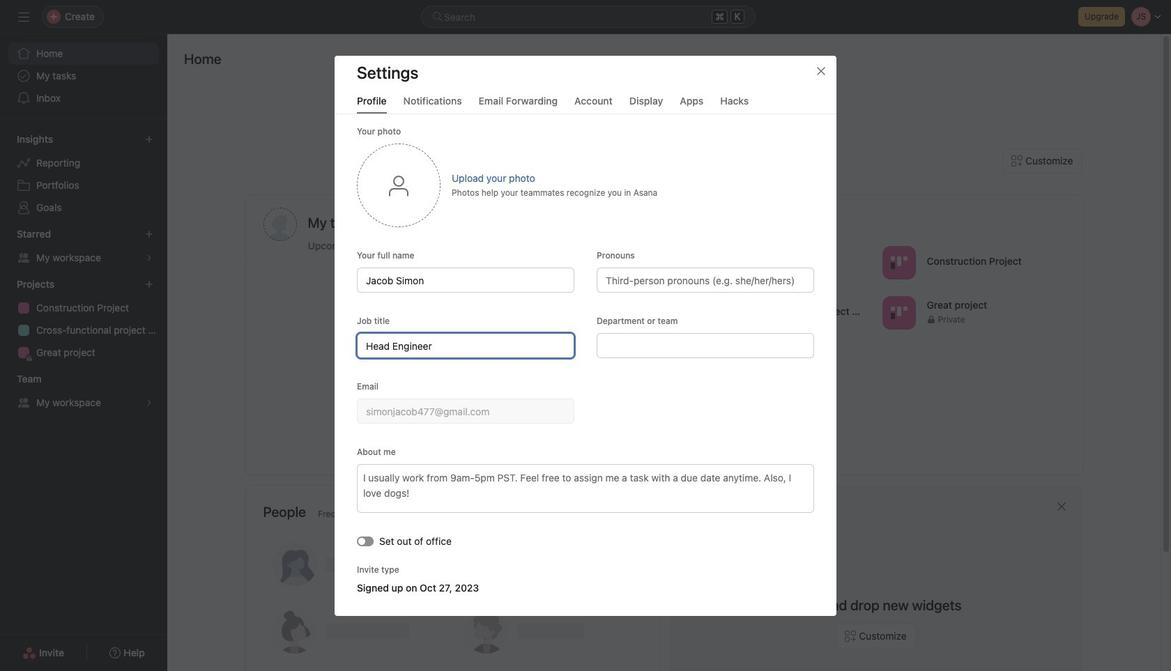 Task type: vqa. For each thing, say whether or not it's contained in the screenshot.
DISMISS Image
yes



Task type: locate. For each thing, give the bounding box(es) containing it.
projects element
[[0, 272, 167, 367]]

board image
[[891, 254, 907, 271]]

None text field
[[357, 333, 575, 358]]

global element
[[0, 34, 167, 118]]

starred element
[[0, 222, 167, 272]]

None text field
[[357, 267, 575, 293], [597, 333, 815, 358], [357, 399, 575, 424], [357, 267, 575, 293], [597, 333, 815, 358], [357, 399, 575, 424]]

dismiss image
[[1056, 501, 1067, 513]]

close image
[[816, 65, 827, 76]]

hide sidebar image
[[18, 11, 29, 22]]

Third-person pronouns (e.g. she/her/hers) text field
[[597, 267, 815, 293]]

add profile photo image
[[263, 208, 297, 241]]

board image
[[891, 304, 907, 321]]

switch
[[357, 536, 374, 546]]



Task type: describe. For each thing, give the bounding box(es) containing it.
I usually work from 9am-5pm PST. Feel free to assign me a task with a due date anytime. Also, I love dogs! text field
[[357, 464, 815, 513]]

teams element
[[0, 367, 167, 417]]

insights element
[[0, 127, 167, 222]]



